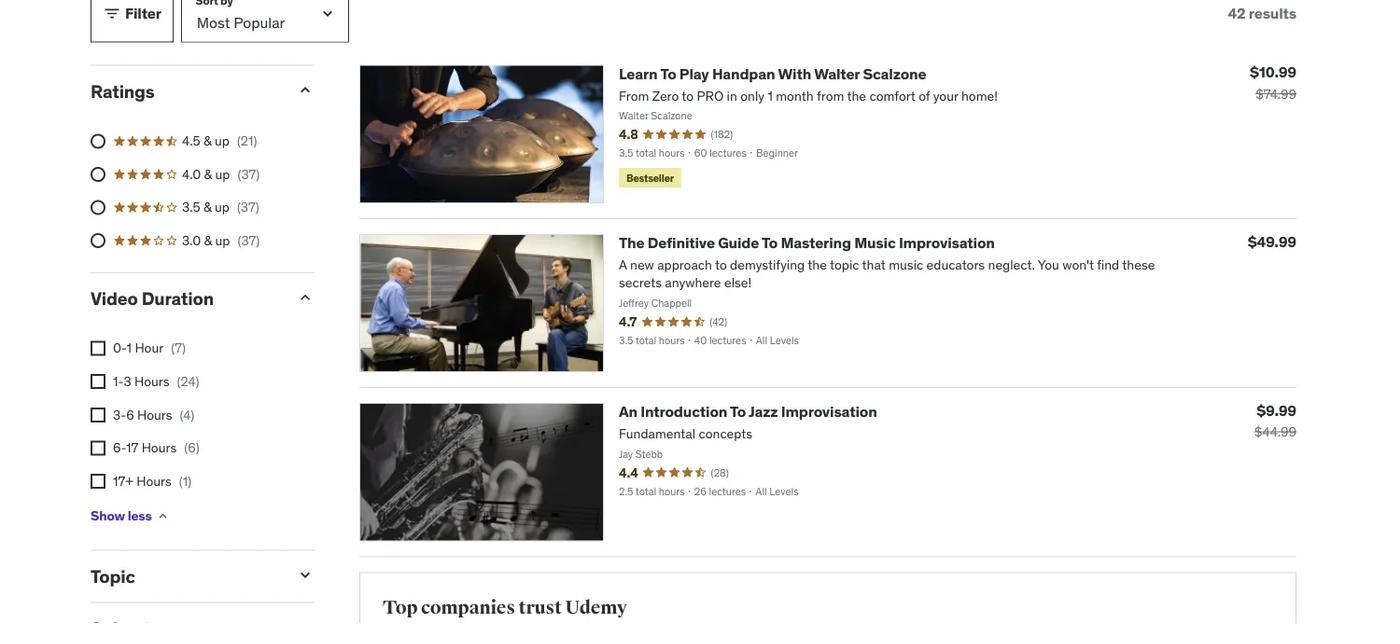 Task type: locate. For each thing, give the bounding box(es) containing it.
1 vertical spatial (37)
[[237, 199, 259, 216]]

udemy
[[565, 596, 627, 619]]

handpan
[[712, 64, 775, 83]]

topic
[[91, 565, 135, 588]]

trust
[[519, 596, 562, 619]]

ratings button
[[91, 80, 281, 102]]

hour
[[135, 340, 164, 357]]

4 & from the top
[[204, 232, 212, 249]]

ratings
[[91, 80, 155, 102]]

& right 4.5
[[204, 133, 212, 149]]

1 vertical spatial small image
[[296, 81, 315, 100]]

xsmall image left 0-
[[91, 341, 105, 356]]

to left jazz
[[730, 402, 746, 422]]

to
[[660, 64, 676, 83], [762, 233, 778, 252], [730, 402, 746, 422]]

hours
[[134, 373, 169, 390], [137, 406, 172, 423], [142, 440, 177, 456], [137, 473, 172, 490]]

filter button
[[91, 0, 173, 43]]

xsmall image left 17+
[[91, 474, 105, 489]]

xsmall image left 3-
[[91, 408, 105, 423]]

3-
[[113, 406, 126, 423]]

(37) down (21)
[[237, 166, 260, 183]]

4.5
[[182, 133, 200, 149]]

6-17 hours (6)
[[113, 440, 200, 456]]

hours right 17+
[[137, 473, 172, 490]]

to right "guide"
[[762, 233, 778, 252]]

& right the "3.0"
[[204, 232, 212, 249]]

xsmall image for 17+
[[91, 474, 105, 489]]

hours for 3-6 hours
[[137, 406, 172, 423]]

& right 4.0
[[204, 166, 212, 183]]

(21)
[[237, 133, 257, 149]]

hours right 6
[[137, 406, 172, 423]]

1 up from the top
[[215, 133, 230, 149]]

improvisation right jazz
[[781, 402, 877, 422]]

42 results status
[[1228, 4, 1297, 23]]

4.0
[[182, 166, 201, 183]]

(37) for 3.0 & up (37)
[[237, 232, 260, 249]]

0 horizontal spatial to
[[660, 64, 676, 83]]

42 results
[[1228, 4, 1297, 23]]

(37)
[[237, 166, 260, 183], [237, 199, 259, 216], [237, 232, 260, 249]]

(37) down '3.5 & up (37)'
[[237, 232, 260, 249]]

up
[[215, 133, 230, 149], [215, 166, 230, 183], [215, 199, 230, 216], [215, 232, 230, 249]]

0 horizontal spatial improvisation
[[781, 402, 877, 422]]

&
[[204, 133, 212, 149], [204, 166, 212, 183], [204, 199, 212, 216], [204, 232, 212, 249]]

& for 4.5
[[204, 133, 212, 149]]

(37) down 4.0 & up (37)
[[237, 199, 259, 216]]

up right 4.0
[[215, 166, 230, 183]]

improvisation right music
[[899, 233, 995, 252]]

2 horizontal spatial to
[[762, 233, 778, 252]]

1 vertical spatial improvisation
[[781, 402, 877, 422]]

2 & from the top
[[204, 166, 212, 183]]

xsmall image inside show less button
[[155, 509, 170, 524]]

definitive
[[648, 233, 715, 252]]

6-
[[113, 440, 126, 456]]

less
[[128, 508, 152, 525]]

xsmall image right less
[[155, 509, 170, 524]]

1-3 hours (24)
[[113, 373, 199, 390]]

$9.99 $44.99
[[1254, 401, 1297, 441]]

video
[[91, 287, 138, 310]]

xsmall image for 3-
[[91, 408, 105, 423]]

top companies trust udemy
[[383, 596, 627, 619]]

2 up from the top
[[215, 166, 230, 183]]

results
[[1249, 4, 1297, 23]]

1 horizontal spatial improvisation
[[899, 233, 995, 252]]

to left the play at top
[[660, 64, 676, 83]]

3 & from the top
[[204, 199, 212, 216]]

42
[[1228, 4, 1246, 23]]

(4)
[[180, 406, 194, 423]]

xsmall image
[[91, 341, 105, 356], [91, 408, 105, 423], [91, 441, 105, 456], [91, 474, 105, 489], [155, 509, 170, 524]]

0 vertical spatial (37)
[[237, 166, 260, 183]]

up right the "3.0"
[[215, 232, 230, 249]]

small image inside filter button
[[103, 4, 121, 23]]

mastering
[[781, 233, 851, 252]]

1 & from the top
[[204, 133, 212, 149]]

4 up from the top
[[215, 232, 230, 249]]

up right 3.5
[[215, 199, 230, 216]]

17
[[126, 440, 138, 456]]

hours right '3'
[[134, 373, 169, 390]]

improvisation
[[899, 233, 995, 252], [781, 402, 877, 422]]

filter
[[125, 4, 161, 23]]

up for 3.5 & up
[[215, 199, 230, 216]]

small image
[[296, 566, 315, 585]]

an introduction to jazz improvisation
[[619, 402, 877, 422]]

hours right 17
[[142, 440, 177, 456]]

2 vertical spatial small image
[[296, 288, 315, 307]]

1 vertical spatial to
[[762, 233, 778, 252]]

& for 4.0
[[204, 166, 212, 183]]

2 vertical spatial (37)
[[237, 232, 260, 249]]

xsmall image left 6-
[[91, 441, 105, 456]]

2 vertical spatial to
[[730, 402, 746, 422]]

0-
[[113, 340, 127, 357]]

small image
[[103, 4, 121, 23], [296, 81, 315, 100], [296, 288, 315, 307]]

play
[[679, 64, 709, 83]]

& right 3.5
[[204, 199, 212, 216]]

duration
[[142, 287, 214, 310]]

up for 4.5 & up
[[215, 133, 230, 149]]

3.5
[[182, 199, 200, 216]]

$44.99
[[1254, 424, 1297, 441]]

4.0 & up (37)
[[182, 166, 260, 183]]

(7)
[[171, 340, 186, 357]]

up left (21)
[[215, 133, 230, 149]]

3 up from the top
[[215, 199, 230, 216]]

0 vertical spatial small image
[[103, 4, 121, 23]]

1 horizontal spatial to
[[730, 402, 746, 422]]

small image for ratings
[[296, 81, 315, 100]]



Task type: vqa. For each thing, say whether or not it's contained in the screenshot.
Art within the Art History Renaissance to 20th Century Kenney Mencher
no



Task type: describe. For each thing, give the bounding box(es) containing it.
video duration
[[91, 287, 214, 310]]

companies
[[421, 596, 515, 619]]

learn to play handpan with walter scalzone
[[619, 64, 926, 83]]

$49.99
[[1248, 232, 1297, 251]]

xsmall image for 6-
[[91, 441, 105, 456]]

an introduction to jazz improvisation link
[[619, 402, 877, 422]]

3.0
[[182, 232, 201, 249]]

hours for 6-17 hours
[[142, 440, 177, 456]]

3.0 & up (37)
[[182, 232, 260, 249]]

0 vertical spatial improvisation
[[899, 233, 995, 252]]

topic button
[[91, 565, 281, 588]]

$10.99 $74.99
[[1250, 63, 1297, 102]]

an
[[619, 402, 638, 422]]

$74.99
[[1256, 86, 1297, 102]]

jazz
[[749, 402, 778, 422]]

1
[[127, 340, 132, 357]]

$10.99
[[1250, 63, 1297, 82]]

0 vertical spatial to
[[660, 64, 676, 83]]

hours for 1-3 hours
[[134, 373, 169, 390]]

up for 4.0 & up
[[215, 166, 230, 183]]

(37) for 4.0 & up (37)
[[237, 166, 260, 183]]

the definitive guide to mastering music improvisation
[[619, 233, 995, 252]]

1-
[[113, 373, 124, 390]]

learn
[[619, 64, 658, 83]]

(24)
[[177, 373, 199, 390]]

music
[[854, 233, 896, 252]]

video duration button
[[91, 287, 281, 310]]

xsmall image for 0-
[[91, 341, 105, 356]]

& for 3.5
[[204, 199, 212, 216]]

small image for video duration
[[296, 288, 315, 307]]

(6)
[[184, 440, 200, 456]]

show
[[91, 508, 125, 525]]

xsmall image
[[91, 375, 105, 389]]

learn to play handpan with walter scalzone link
[[619, 64, 926, 83]]

top
[[383, 596, 418, 619]]

guide
[[718, 233, 759, 252]]

show less
[[91, 508, 152, 525]]

$9.99
[[1257, 401, 1297, 420]]

3.5 & up (37)
[[182, 199, 259, 216]]

the
[[619, 233, 645, 252]]

the definitive guide to mastering music improvisation link
[[619, 233, 995, 252]]

4.5 & up (21)
[[182, 133, 257, 149]]

up for 3.0 & up
[[215, 232, 230, 249]]

3
[[124, 373, 131, 390]]

17+ hours (1)
[[113, 473, 192, 490]]

& for 3.0
[[204, 232, 212, 249]]

17+
[[113, 473, 133, 490]]

(37) for 3.5 & up (37)
[[237, 199, 259, 216]]

show less button
[[91, 498, 170, 535]]

scalzone
[[863, 64, 926, 83]]

with
[[778, 64, 811, 83]]

walter
[[814, 64, 860, 83]]

0-1 hour (7)
[[113, 340, 186, 357]]

(1)
[[179, 473, 192, 490]]

3-6 hours (4)
[[113, 406, 194, 423]]

6
[[126, 406, 134, 423]]

introduction
[[641, 402, 727, 422]]



